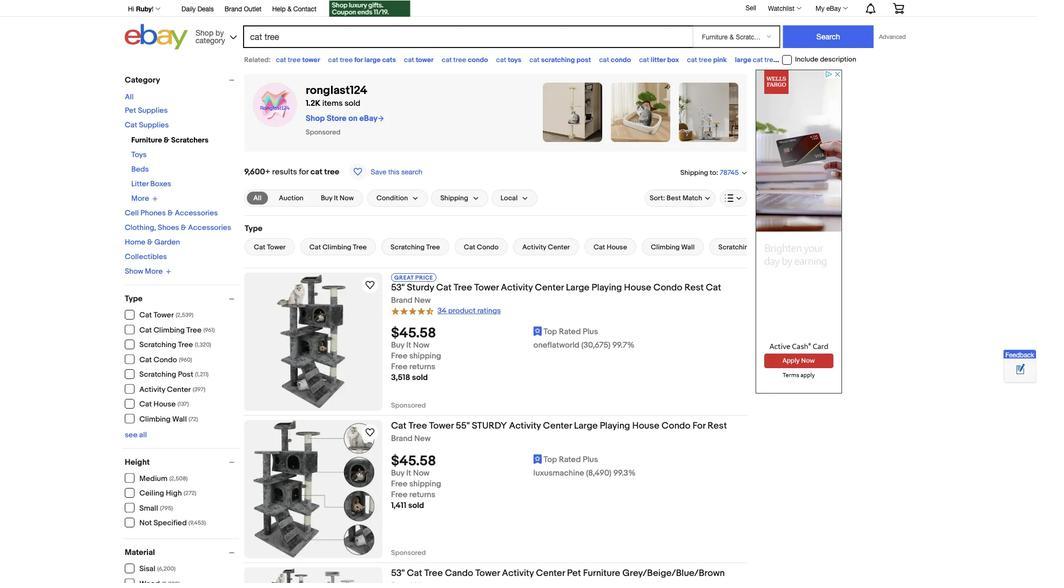 Task type: vqa. For each thing, say whether or not it's contained in the screenshot.
right article
no



Task type: describe. For each thing, give the bounding box(es) containing it.
sold for oneflatworld (30,675) 99.7% free shipping free returns 3,518 sold
[[412, 373, 428, 383]]

sort:
[[650, 194, 665, 202]]

All selected text field
[[253, 193, 262, 203]]

99.7%
[[613, 341, 635, 350]]

account navigation
[[122, 0, 913, 18]]

2 condo from the left
[[611, 56, 631, 64]]

scratching for scratching post (1,211)
[[139, 370, 176, 380]]

save this search button
[[346, 163, 426, 181]]

cat for cat supplies
[[125, 121, 137, 130]]

sisal (6,200)
[[139, 565, 176, 574]]

shop by category
[[196, 28, 225, 45]]

get the coupon image
[[329, 1, 410, 17]]

best
[[667, 194, 681, 202]]

scratching tree link
[[381, 238, 449, 256]]

climbing wall
[[651, 243, 695, 252]]

cat tree tower  55" sturdy activity center large playing house condo for rest heading
[[391, 420, 727, 432]]

cat right sturdy
[[436, 282, 452, 293]]

34 product ratings
[[438, 307, 501, 316]]

local button
[[492, 190, 538, 207]]

sold for luxusmachine (8,490) 99.3% free shipping free returns 1,411 sold
[[408, 501, 424, 511]]

(9,453)
[[189, 520, 206, 527]]

playing inside great price 53" sturdy cat tree tower activity center large playing house condo rest cat brand new
[[592, 282, 622, 293]]

climbing down cat house (137)
[[139, 415, 171, 424]]

show more
[[125, 267, 163, 276]]

& right shoes
[[181, 223, 186, 233]]

small (795)
[[139, 504, 173, 513]]

1 vertical spatial more
[[145, 267, 163, 276]]

none submit inside shop by category banner
[[783, 25, 874, 48]]

shipping for 1,411 sold
[[409, 480, 441, 489]]

55"
[[456, 420, 470, 432]]

1,411
[[391, 501, 407, 511]]

top rated plus for oneflatworld
[[544, 327, 598, 337]]

cat condo
[[599, 56, 631, 64]]

my ebay
[[816, 4, 841, 12]]

cat right pink
[[753, 56, 763, 64]]

outlet
[[244, 5, 261, 12]]

cat for cat tree tower  55" sturdy activity center large playing house condo for rest brand new
[[391, 420, 407, 432]]

post for scratching post
[[754, 243, 768, 252]]

(960)
[[179, 357, 192, 364]]

$45.58 for oneflatworld (30,675) 99.7% free shipping free returns 3,518 sold
[[391, 325, 436, 342]]

sold inside ronglast124 1.2k items sold shop store on ebay sponsored
[[345, 98, 360, 108]]

playing inside cat tree tower  55" sturdy activity center large playing house condo for rest brand new
[[600, 420, 630, 432]]

0 vertical spatial accessories
[[175, 209, 218, 218]]

tower inside great price 53" sturdy cat tree tower activity center large playing house condo rest cat brand new
[[474, 282, 499, 293]]

cat tree pink
[[687, 56, 727, 64]]

new inside great price 53" sturdy cat tree tower activity center large playing house condo rest cat brand new
[[414, 296, 431, 306]]

1 horizontal spatial furniture
[[583, 568, 620, 579]]

ronglast124 1.2k items sold shop store on ebay sponsored
[[306, 83, 378, 136]]

material
[[125, 548, 155, 558]]

cat for cat house (137)
[[139, 400, 152, 409]]

cat house
[[594, 243, 627, 252]]

see
[[125, 431, 137, 440]]

cat for cat condo (960)
[[139, 356, 152, 365]]

2 53" from the top
[[391, 568, 405, 579]]

plus for (8,490)
[[583, 455, 598, 465]]

sort: best match
[[650, 194, 702, 202]]

top rated plus image for oneflatworld
[[534, 327, 542, 336]]

condo inside great price 53" sturdy cat tree tower activity center large playing house condo rest cat brand new
[[654, 282, 683, 293]]

+
[[265, 167, 270, 177]]

advertisement region
[[756, 70, 842, 394]]

tree inside 53" cat tree cando tower activity center pet furniture grey/beige/blue/brown link
[[424, 568, 443, 579]]

shipping for shipping
[[440, 194, 468, 202]]

activity center (397)
[[139, 385, 205, 394]]

furniture inside furniture & scratchers toys beds litter boxes
[[131, 136, 162, 145]]

beds
[[131, 165, 149, 174]]

show more button
[[125, 267, 171, 276]]

main content containing $45.58
[[244, 70, 778, 584]]

sturdy
[[472, 420, 507, 432]]

0 vertical spatial more
[[131, 194, 149, 203]]

save
[[371, 167, 386, 176]]

top for oneflatworld
[[544, 327, 557, 337]]

buy for oneflatworld (30,675) 99.7% free shipping free returns 3,518 sold
[[391, 341, 405, 350]]

tower up cat climbing tree (961)
[[154, 311, 174, 320]]

tower right the cando on the left bottom of the page
[[475, 568, 500, 579]]

cat for cat litter box
[[639, 56, 649, 64]]

cat climbing tree (961)
[[139, 326, 215, 335]]

hi
[[128, 5, 134, 12]]

cat scratching post
[[530, 56, 591, 64]]

cat for cat tower
[[254, 243, 265, 252]]

cat tree tower  55" sturdy activity center large playing house condo for rest image
[[244, 420, 383, 559]]

cat house link
[[585, 238, 637, 256]]

cat climbing tree link
[[300, 238, 376, 256]]

buy it now inside buy it now link
[[321, 194, 354, 202]]

cat for cat tree pink
[[687, 56, 697, 64]]

(2,508)
[[169, 475, 188, 482]]

shop store on ebay link
[[306, 113, 384, 123]]

daily deals link
[[182, 3, 214, 15]]

rated for luxusmachine
[[559, 455, 581, 465]]

daily
[[182, 5, 196, 12]]

new inside cat tree tower  55" sturdy activity center large playing house condo for rest brand new
[[414, 434, 431, 444]]

cat left the cando on the left bottom of the page
[[407, 568, 422, 579]]

1 tower from the left
[[302, 56, 320, 64]]

center inside cat tree tower  55" sturdy activity center large playing house condo for rest brand new
[[543, 420, 572, 432]]

rest inside great price 53" sturdy cat tree tower activity center large playing house condo rest cat brand new
[[685, 282, 704, 293]]

scratching tree
[[391, 243, 440, 252]]

shipping for 3,518 sold
[[409, 352, 441, 361]]

53" inside great price 53" sturdy cat tree tower activity center large playing house condo rest cat brand new
[[391, 282, 405, 293]]

wall for climbing wall (72)
[[172, 415, 187, 424]]

your shopping cart image
[[893, 3, 905, 14]]

oneflatworld
[[534, 341, 580, 350]]

buy it now for luxusmachine (8,490) 99.3% free shipping free returns 1,411 sold
[[391, 469, 430, 479]]

pink
[[713, 56, 727, 64]]

0 vertical spatial now
[[340, 194, 354, 202]]

cat condo link
[[455, 238, 508, 256]]

activity inside great price 53" sturdy cat tree tower activity center large playing house condo rest cat brand new
[[501, 282, 533, 293]]

ronglast124
[[306, 83, 368, 97]]

cat for cat condo
[[464, 243, 475, 252]]

tower inside cat tree tower  55" sturdy activity center large playing house condo for rest brand new
[[429, 420, 454, 432]]

rated for oneflatworld
[[559, 327, 581, 337]]

53" cat tree cando tower activity center pet furniture grey/beige/blue/brown link
[[391, 568, 747, 582]]

see all button
[[125, 431, 147, 440]]

activity center link
[[513, 238, 579, 256]]

tree for cat tree condo
[[453, 56, 466, 64]]

cat toys
[[496, 56, 522, 64]]

tree up (960)
[[178, 341, 193, 350]]

buy for luxusmachine (8,490) 99.3% free shipping free returns 1,411 sold
[[391, 469, 405, 479]]

shop by category banner
[[122, 0, 913, 52]]

cat supplies link
[[125, 121, 169, 130]]

shop inside ronglast124 1.2k items sold shop store on ebay sponsored
[[306, 113, 325, 123]]

cat for cat toys
[[496, 56, 506, 64]]

ebay inside account navigation
[[827, 4, 841, 12]]

plus for (30,675)
[[583, 327, 598, 337]]

0 vertical spatial all
[[125, 93, 134, 102]]

brand inside cat tree tower  55" sturdy activity center large playing house condo for rest brand new
[[391, 434, 413, 444]]

related:
[[244, 56, 271, 64]]

2 ronglast124 image from the left
[[543, 83, 602, 142]]

0 vertical spatial buy
[[321, 194, 332, 202]]

sort: best match button
[[645, 190, 716, 207]]

litter
[[131, 180, 149, 189]]

scratching for scratching tree
[[391, 243, 425, 252]]

34
[[438, 307, 447, 316]]

search
[[402, 167, 422, 176]]

cat tower link
[[245, 238, 295, 256]]

cats
[[382, 56, 396, 64]]

watch cat tree tower  55" sturdy activity center large playing house condo for rest image
[[364, 426, 377, 439]]

scratching for scratching tree (1,320)
[[139, 341, 176, 350]]

brand outlet link
[[225, 3, 261, 15]]

cat for cat condo
[[599, 56, 609, 64]]

oneflatworld (30,675) 99.7% free shipping free returns 3,518 sold
[[391, 341, 635, 383]]

cell phones & accessories clothing, shoes & accessories home & garden collectibles
[[125, 209, 231, 262]]

now for luxusmachine (8,490) 99.3% free shipping free returns 1,411 sold
[[413, 469, 430, 479]]

9,600
[[244, 167, 265, 177]]

climbing down buy it now link
[[323, 243, 351, 252]]

tree inside cat tree tower  55" sturdy activity center large playing house condo for rest brand new
[[409, 420, 427, 432]]

climbing down sort:
[[651, 243, 680, 252]]

cat for cat climbing tree
[[309, 243, 321, 252]]

litter boxes link
[[131, 180, 171, 189]]

pet supplies link
[[125, 106, 168, 115]]

for
[[693, 420, 706, 432]]

clothing, shoes & accessories link
[[125, 223, 231, 233]]

scratching
[[541, 56, 575, 64]]

high
[[166, 489, 182, 498]]

product
[[448, 307, 476, 316]]

tree up buy it now link
[[324, 167, 339, 177]]

more button
[[131, 194, 158, 203]]

top for luxusmachine
[[544, 455, 557, 465]]

shoes
[[158, 223, 179, 233]]

wall for climbing wall
[[681, 243, 695, 252]]

large inside great price 53" sturdy cat tree tower activity center large playing house condo rest cat brand new
[[566, 282, 590, 293]]

(72)
[[189, 416, 198, 423]]

returns for 3,518 sold
[[409, 362, 436, 372]]

78745
[[720, 169, 739, 177]]

on
[[348, 113, 358, 123]]

cat for cat tower (2,539)
[[139, 311, 152, 320]]

$45.58 for luxusmachine (8,490) 99.3% free shipping free returns 1,411 sold
[[391, 453, 436, 470]]

& inside help & contact link
[[288, 5, 292, 12]]

post for scratching post (1,211)
[[178, 370, 193, 380]]

climbing wall link
[[642, 238, 704, 256]]

9,600 + results for cat tree
[[244, 167, 339, 177]]

home & garden link
[[125, 238, 180, 247]]

condition
[[377, 194, 408, 202]]

1 large from the left
[[365, 56, 381, 64]]

collectibles
[[125, 253, 167, 262]]

0 vertical spatial type
[[245, 224, 263, 233]]



Task type: locate. For each thing, give the bounding box(es) containing it.
2 vertical spatial buy it now
[[391, 469, 430, 479]]

0 vertical spatial furniture
[[131, 136, 162, 145]]

shipping for shipping to : 78745
[[681, 168, 708, 177]]

tower up ratings
[[474, 282, 499, 293]]

0 horizontal spatial condo
[[468, 56, 488, 64]]

sell
[[746, 4, 756, 11]]

1 vertical spatial playing
[[600, 420, 630, 432]]

cat left toys
[[496, 56, 506, 64]]

1 vertical spatial brand
[[391, 296, 413, 306]]

1 top rated plus from the top
[[544, 327, 598, 337]]

match
[[683, 194, 702, 202]]

cat down 'shipping' dropdown button
[[464, 243, 475, 252]]

main content
[[244, 70, 778, 584]]

0 vertical spatial shipping
[[681, 168, 708, 177]]

see all
[[125, 431, 147, 440]]

results
[[272, 167, 297, 177]]

tree inside the scratching tree link
[[426, 243, 440, 252]]

it up the 1,411
[[406, 469, 411, 479]]

buy up the 1,411
[[391, 469, 405, 479]]

post
[[754, 243, 768, 252], [178, 370, 193, 380]]

garden
[[154, 238, 180, 247]]

& left scratchers
[[164, 136, 169, 145]]

cat up 53" sturdy cat tree tower activity center large playing house condo rest cat link
[[594, 243, 605, 252]]

great
[[394, 274, 414, 281]]

scratching up cat condo (960)
[[139, 341, 176, 350]]

wall left (72)
[[172, 415, 187, 424]]

cando
[[445, 568, 473, 579]]

cat tree tower  55" sturdy activity center large playing house condo for rest link
[[391, 420, 747, 434]]

tree up the price
[[426, 243, 440, 252]]

1 vertical spatial sold
[[412, 373, 428, 383]]

tree left the cando on the left bottom of the page
[[424, 568, 443, 579]]

tree left (961)
[[186, 326, 202, 335]]

top rated plus image
[[534, 327, 542, 336], [534, 455, 542, 464]]

0 horizontal spatial pet
[[125, 106, 136, 115]]

0 vertical spatial new
[[414, 296, 431, 306]]

cat left the litter at the right
[[639, 56, 649, 64]]

0 vertical spatial ebay
[[827, 4, 841, 12]]

house inside great price 53" sturdy cat tree tower activity center large playing house condo rest cat brand new
[[624, 282, 652, 293]]

0 vertical spatial sold
[[345, 98, 360, 108]]

2 vertical spatial now
[[413, 469, 430, 479]]

new down sturdy
[[414, 296, 431, 306]]

0 horizontal spatial furniture
[[131, 136, 162, 145]]

2 free from the top
[[391, 362, 408, 372]]

1 top from the top
[[544, 327, 557, 337]]

brand
[[225, 5, 242, 12], [391, 296, 413, 306], [391, 434, 413, 444]]

sold up on
[[345, 98, 360, 108]]

0 vertical spatial top rated plus
[[544, 327, 598, 337]]

2 plus from the top
[[583, 455, 598, 465]]

1 vertical spatial top rated plus image
[[534, 455, 542, 464]]

2 $45.58 from the top
[[391, 453, 436, 470]]

2 vertical spatial brand
[[391, 434, 413, 444]]

1 horizontal spatial condo
[[611, 56, 631, 64]]

top rated plus image up luxusmachine
[[534, 455, 542, 464]]

all up pet supplies
[[125, 93, 134, 102]]

buy
[[321, 194, 332, 202], [391, 341, 405, 350], [391, 469, 405, 479]]

1 vertical spatial post
[[178, 370, 193, 380]]

scratching down listing options selector. list view selected. icon in the right top of the page
[[719, 243, 753, 252]]

1 returns from the top
[[409, 362, 436, 372]]

0 vertical spatial top rated plus image
[[534, 327, 542, 336]]

0 vertical spatial for
[[354, 56, 363, 64]]

0 horizontal spatial large
[[365, 56, 381, 64]]

tree left 55"
[[409, 420, 427, 432]]

cat
[[276, 56, 286, 64], [328, 56, 338, 64], [404, 56, 414, 64], [442, 56, 452, 64], [496, 56, 506, 64], [530, 56, 540, 64], [599, 56, 609, 64], [639, 56, 649, 64], [687, 56, 697, 64], [753, 56, 763, 64], [786, 56, 796, 64], [311, 167, 323, 177]]

tower left 55"
[[429, 420, 454, 432]]

shipping inside luxusmachine (8,490) 99.3% free shipping free returns 1,411 sold
[[409, 480, 441, 489]]

ebay right on
[[359, 113, 378, 123]]

scratching post
[[719, 243, 768, 252]]

1 top rated plus image from the top
[[534, 327, 542, 336]]

1 vertical spatial now
[[413, 341, 430, 350]]

& up shoes
[[168, 209, 173, 218]]

include
[[795, 56, 819, 64]]

shipping inside oneflatworld (30,675) 99.7% free shipping free returns 3,518 sold
[[409, 352, 441, 361]]

supplies up cat supplies link
[[138, 106, 168, 115]]

1 vertical spatial buy
[[391, 341, 405, 350]]

0 vertical spatial supplies
[[138, 106, 168, 115]]

0 vertical spatial large
[[566, 282, 590, 293]]

1 53" from the top
[[391, 282, 405, 293]]

2 shipping from the top
[[409, 480, 441, 489]]

cat right box
[[687, 56, 697, 64]]

more down litter
[[131, 194, 149, 203]]

furniture & scratchers toys beds litter boxes
[[131, 136, 209, 189]]

1 $45.58 from the top
[[391, 325, 436, 342]]

shop by category button
[[191, 24, 239, 47]]

1 vertical spatial rest
[[708, 420, 727, 432]]

& inside furniture & scratchers toys beds litter boxes
[[164, 136, 169, 145]]

1 horizontal spatial for
[[354, 56, 363, 64]]

2 new from the top
[[414, 434, 431, 444]]

shipping inside shipping to : 78745
[[681, 168, 708, 177]]

1 horizontal spatial shipping
[[681, 168, 708, 177]]

3,518
[[391, 373, 410, 383]]

sell link
[[741, 4, 761, 11]]

tree
[[288, 56, 301, 64], [340, 56, 353, 64], [453, 56, 466, 64], [699, 56, 712, 64], [765, 56, 778, 64], [797, 56, 810, 64], [324, 167, 339, 177]]

playing down cat house
[[592, 282, 622, 293]]

2 returns from the top
[[409, 490, 436, 500]]

to
[[710, 168, 716, 177]]

tree up 'watch 53" sturdy cat tree tower activity center large playing house condo rest cat' icon
[[353, 243, 367, 252]]

1 horizontal spatial ebay
[[827, 4, 841, 12]]

it for oneflatworld (30,675) 99.7% free shipping free returns 3,518 sold
[[406, 341, 411, 350]]

top up luxusmachine
[[544, 455, 557, 465]]

1 horizontal spatial all link
[[247, 192, 268, 205]]

scratching post link
[[709, 238, 778, 256]]

top rated plus image up oneflatworld
[[534, 327, 542, 336]]

1 vertical spatial accessories
[[188, 223, 231, 233]]

brand inside great price 53" sturdy cat tree tower activity center large playing house condo rest cat brand new
[[391, 296, 413, 306]]

ceiling high (272)
[[139, 489, 196, 498]]

1 vertical spatial large
[[574, 420, 598, 432]]

activity inside cat tree tower  55" sturdy activity center large playing house condo for rest brand new
[[509, 420, 541, 432]]

cat right cat tower
[[442, 56, 452, 64]]

climbing wall (72)
[[139, 415, 198, 424]]

0 vertical spatial $45.58
[[391, 325, 436, 342]]

ebay right my
[[827, 4, 841, 12]]

0 vertical spatial rest
[[685, 282, 704, 293]]

0 vertical spatial wall
[[681, 243, 695, 252]]

tree up ronglast124 link
[[340, 56, 353, 64]]

cat right results
[[311, 167, 323, 177]]

1 new from the top
[[414, 296, 431, 306]]

toys
[[131, 150, 147, 160]]

1 vertical spatial shop
[[306, 113, 325, 123]]

1 rated from the top
[[559, 327, 581, 337]]

!
[[152, 5, 154, 12]]

buy it now for oneflatworld (30,675) 99.7% free shipping free returns 3,518 sold
[[391, 341, 430, 350]]

0 vertical spatial shop
[[196, 28, 214, 37]]

now for oneflatworld (30,675) 99.7% free shipping free returns 3,518 sold
[[413, 341, 430, 350]]

1 vertical spatial type
[[125, 294, 143, 304]]

34 product ratings link
[[391, 306, 501, 316]]

playing up 99.3%
[[600, 420, 630, 432]]

0 vertical spatial playing
[[592, 282, 622, 293]]

53" cat tree cando tower activity center pet furniture grey/beige/blue/brown
[[391, 568, 725, 579]]

tree left pink
[[699, 56, 712, 64]]

0 horizontal spatial all link
[[125, 93, 134, 102]]

0 vertical spatial 53"
[[391, 282, 405, 293]]

climbing down 'cat tower (2,539)'
[[154, 326, 185, 335]]

0 horizontal spatial type
[[125, 294, 143, 304]]

scratching for scratching post
[[719, 243, 753, 252]]

buy it now right auction on the top
[[321, 194, 354, 202]]

tree left beige
[[797, 56, 810, 64]]

0 vertical spatial pet
[[125, 106, 136, 115]]

tree up product
[[454, 282, 472, 293]]

0 vertical spatial top
[[544, 327, 557, 337]]

1 plus from the top
[[583, 327, 598, 337]]

1 horizontal spatial tower
[[416, 56, 434, 64]]

this
[[388, 167, 400, 176]]

ebay
[[827, 4, 841, 12], [359, 113, 378, 123]]

more down collectibles 'link'
[[145, 267, 163, 276]]

tree for cat tree for large cats
[[340, 56, 353, 64]]

1 condo from the left
[[468, 56, 488, 64]]

(272)
[[184, 490, 196, 497]]

toys
[[508, 56, 522, 64]]

plus up (30,675)
[[583, 327, 598, 337]]

shop left by
[[196, 28, 214, 37]]

all link down 9,600
[[247, 192, 268, 205]]

1 vertical spatial top rated plus
[[544, 455, 598, 465]]

center inside great price 53" sturdy cat tree tower activity center large playing house condo rest cat brand new
[[535, 282, 564, 293]]

1 vertical spatial new
[[414, 434, 431, 444]]

1 vertical spatial shipping
[[440, 194, 468, 202]]

activity
[[523, 243, 546, 252], [501, 282, 533, 293], [139, 385, 165, 394], [509, 420, 541, 432], [502, 568, 534, 579]]

cell phones & accessories link
[[125, 209, 218, 218]]

0 horizontal spatial wall
[[172, 415, 187, 424]]

scratching post (1,211)
[[139, 370, 209, 380]]

1 free from the top
[[391, 352, 408, 361]]

1 shipping from the top
[[409, 352, 441, 361]]

& right help in the left of the page
[[288, 5, 292, 12]]

tower down auction on the top
[[267, 243, 286, 252]]

returns for 1,411 sold
[[409, 490, 436, 500]]

litter
[[651, 56, 666, 64]]

cat supplies
[[125, 121, 169, 130]]

0 horizontal spatial ebay
[[359, 113, 378, 123]]

brand left outlet
[[225, 5, 242, 12]]

it up 3,518
[[406, 341, 411, 350]]

tree for cat tree tower
[[288, 56, 301, 64]]

shop inside shop by category
[[196, 28, 214, 37]]

height
[[125, 458, 150, 467]]

ronglast124 image
[[253, 83, 297, 127], [543, 83, 602, 142], [611, 83, 671, 142], [679, 83, 739, 142]]

pet inside 53" cat tree cando tower activity center pet furniture grey/beige/blue/brown link
[[567, 568, 581, 579]]

new
[[414, 296, 431, 306], [414, 434, 431, 444]]

1 vertical spatial rated
[[559, 455, 581, 465]]

Search for anything text field
[[245, 26, 691, 47]]

4 free from the top
[[391, 490, 408, 500]]

1 vertical spatial supplies
[[139, 121, 169, 130]]

1 vertical spatial pet
[[567, 568, 581, 579]]

1 horizontal spatial wall
[[681, 243, 695, 252]]

cat tree for large cats
[[328, 56, 396, 64]]

furniture
[[131, 136, 162, 145], [583, 568, 620, 579]]

53" sturdy cat tree tower activity center large playing house condo rest cat image
[[244, 273, 383, 411]]

0 horizontal spatial tower
[[302, 56, 320, 64]]

type down "show" in the top of the page
[[125, 294, 143, 304]]

buy it now up the 1,411
[[391, 469, 430, 479]]

great price 53" sturdy cat tree tower activity center large playing house condo rest cat brand new
[[391, 274, 721, 306]]

returns inside oneflatworld (30,675) 99.7% free shipping free returns 3,518 sold
[[409, 362, 436, 372]]

cat for cat house
[[594, 243, 605, 252]]

cat climbing tree
[[309, 243, 367, 252]]

& right home
[[147, 238, 153, 247]]

sold inside luxusmachine (8,490) 99.3% free shipping free returns 1,411 sold
[[408, 501, 424, 511]]

0 vertical spatial it
[[334, 194, 338, 202]]

2 vertical spatial it
[[406, 469, 411, 479]]

$45.58 down 34 product ratings link
[[391, 325, 436, 342]]

help & contact link
[[272, 3, 316, 15]]

53" sturdy cat tree tower activity center large playing house condo rest cat heading
[[391, 282, 721, 293]]

rated up oneflatworld
[[559, 327, 581, 337]]

supplies for pet supplies
[[138, 106, 168, 115]]

cat up cat climbing tree (961)
[[139, 311, 152, 320]]

cat down all "text box"
[[254, 243, 265, 252]]

all
[[125, 93, 134, 102], [253, 194, 262, 202]]

all
[[139, 431, 147, 440]]

4 ronglast124 image from the left
[[679, 83, 739, 142]]

2 vertical spatial sold
[[408, 501, 424, 511]]

all down 9,600
[[253, 194, 262, 202]]

tree left the 'include'
[[765, 56, 778, 64]]

1 vertical spatial buy it now
[[391, 341, 430, 350]]

0 vertical spatial returns
[[409, 362, 436, 372]]

cat house (137)
[[139, 400, 189, 409]]

1 vertical spatial 53"
[[391, 568, 405, 579]]

top rated plus for luxusmachine
[[544, 455, 598, 465]]

0 horizontal spatial all
[[125, 93, 134, 102]]

specified
[[154, 519, 187, 528]]

sold right the 1,411
[[408, 501, 424, 511]]

1 vertical spatial top
[[544, 455, 557, 465]]

category
[[125, 75, 160, 85]]

3 ronglast124 image from the left
[[611, 83, 671, 142]]

0 horizontal spatial for
[[299, 167, 309, 177]]

store
[[327, 113, 347, 123]]

local
[[501, 194, 518, 202]]

cat for cat climbing tree (961)
[[139, 326, 152, 335]]

scratching down cat condo (960)
[[139, 370, 176, 380]]

not specified (9,453)
[[139, 519, 206, 528]]

ceiling
[[139, 489, 164, 498]]

material button
[[125, 548, 239, 558]]

1 horizontal spatial post
[[754, 243, 768, 252]]

1 vertical spatial wall
[[172, 415, 187, 424]]

0 vertical spatial plus
[[583, 327, 598, 337]]

boxes
[[150, 180, 171, 189]]

top rated plus up luxusmachine
[[544, 455, 598, 465]]

2 top from the top
[[544, 455, 557, 465]]

1 vertical spatial for
[[299, 167, 309, 177]]

tree inside great price 53" sturdy cat tree tower activity center large playing house condo rest cat brand new
[[454, 282, 472, 293]]

top up oneflatworld
[[544, 327, 557, 337]]

(1,320)
[[195, 342, 211, 349]]

free
[[391, 352, 408, 361], [391, 362, 408, 372], [391, 480, 408, 489], [391, 490, 408, 500]]

rated
[[559, 327, 581, 337], [559, 455, 581, 465]]

category button
[[125, 75, 239, 85]]

returns inside luxusmachine (8,490) 99.3% free shipping free returns 1,411 sold
[[409, 490, 436, 500]]

luxusmachine
[[534, 469, 584, 479]]

supplies for cat supplies
[[139, 121, 169, 130]]

accessories down cell phones & accessories link
[[188, 223, 231, 233]]

(397)
[[193, 386, 205, 393]]

rest inside cat tree tower  55" sturdy activity center large playing house condo for rest brand new
[[708, 420, 727, 432]]

cat tower
[[254, 243, 286, 252]]

None submit
[[783, 25, 874, 48]]

activity center
[[523, 243, 570, 252]]

53" cat tree cando tower activity center pet furniture grey/beige/blue/brown heading
[[391, 568, 725, 579]]

supplies down the pet supplies link on the left of the page
[[139, 121, 169, 130]]

cat down "scratching post"
[[706, 282, 721, 293]]

tower
[[267, 243, 286, 252], [474, 282, 499, 293], [154, 311, 174, 320], [429, 420, 454, 432], [475, 568, 500, 579]]

cat for cat tower
[[404, 56, 414, 64]]

help
[[272, 5, 286, 12]]

2 vertical spatial buy
[[391, 469, 405, 479]]

top
[[544, 327, 557, 337], [544, 455, 557, 465]]

large left cats
[[365, 56, 381, 64]]

house inside cat tree tower  55" sturdy activity center large playing house condo for rest brand new
[[632, 420, 660, 432]]

1 horizontal spatial pet
[[567, 568, 581, 579]]

condo down search for anything text field
[[468, 56, 488, 64]]

1 ronglast124 image from the left
[[253, 83, 297, 127]]

tower right cats
[[416, 56, 434, 64]]

tree for cat tree pink
[[699, 56, 712, 64]]

cat litter box
[[639, 56, 679, 64]]

watch 53" sturdy cat tree tower activity center large playing house condo rest cat image
[[364, 279, 377, 292]]

center
[[548, 243, 570, 252], [535, 282, 564, 293], [167, 385, 191, 394], [543, 420, 572, 432], [536, 568, 565, 579]]

2 rated from the top
[[559, 455, 581, 465]]

53"
[[391, 282, 405, 293], [391, 568, 405, 579]]

1 vertical spatial returns
[[409, 490, 436, 500]]

1 vertical spatial shipping
[[409, 480, 441, 489]]

99.3%
[[613, 469, 636, 479]]

3 free from the top
[[391, 480, 408, 489]]

large down activity center
[[566, 282, 590, 293]]

1 horizontal spatial rest
[[708, 420, 727, 432]]

cat right toys
[[530, 56, 540, 64]]

cat for cat tree condo
[[442, 56, 452, 64]]

brand right watch cat tree tower  55" sturdy activity center large playing house condo for rest icon
[[391, 434, 413, 444]]

0 horizontal spatial rest
[[685, 282, 704, 293]]

accessories up clothing, shoes & accessories link
[[175, 209, 218, 218]]

large inside cat tree tower  55" sturdy activity center large playing house condo for rest brand new
[[574, 420, 598, 432]]

cat for cat tree tower
[[276, 56, 286, 64]]

cat for cat tree beige
[[786, 56, 796, 64]]

(961)
[[203, 327, 215, 334]]

ebay inside ronglast124 1.2k items sold shop store on ebay sponsored
[[359, 113, 378, 123]]

for left cats
[[354, 56, 363, 64]]

tree down search for anything text field
[[453, 56, 466, 64]]

advanced link
[[874, 26, 911, 48]]

1 vertical spatial all link
[[247, 192, 268, 205]]

cat right related:
[[276, 56, 286, 64]]

not
[[139, 519, 152, 528]]

scratching up great price dropdown button
[[391, 243, 425, 252]]

1 vertical spatial furniture
[[583, 568, 620, 579]]

0 horizontal spatial shop
[[196, 28, 214, 37]]

0 vertical spatial shipping
[[409, 352, 441, 361]]

0 vertical spatial post
[[754, 243, 768, 252]]

buy up 3,518
[[391, 341, 405, 350]]

2 large from the left
[[735, 56, 751, 64]]

1 vertical spatial all
[[253, 194, 262, 202]]

top rated plus image for luxusmachine
[[534, 455, 542, 464]]

sold inside oneflatworld (30,675) 99.7% free shipping free returns 3,518 sold
[[412, 373, 428, 383]]

buy right auction on the top
[[321, 194, 332, 202]]

sold right 3,518
[[412, 373, 428, 383]]

53" cat tree cando tower activity center pet furniture grey/beige/blue/brown image
[[244, 568, 383, 584]]

top rated plus up oneflatworld
[[544, 327, 598, 337]]

1 horizontal spatial shop
[[306, 113, 325, 123]]

1 vertical spatial $45.58
[[391, 453, 436, 470]]

0 vertical spatial brand
[[225, 5, 242, 12]]

toys link
[[131, 150, 147, 160]]

cat for cat tree for large cats
[[328, 56, 338, 64]]

brand inside account navigation
[[225, 5, 242, 12]]

0 vertical spatial buy it now
[[321, 194, 354, 202]]

2 top rated plus image from the top
[[534, 455, 542, 464]]

1 vertical spatial plus
[[583, 455, 598, 465]]

tree right related:
[[288, 56, 301, 64]]

condition button
[[367, 190, 428, 207]]

cat for cat scratching post
[[530, 56, 540, 64]]

brand outlet
[[225, 5, 261, 12]]

rest down climbing wall
[[685, 282, 704, 293]]

condo inside cat tree tower  55" sturdy activity center large playing house condo for rest brand new
[[662, 420, 691, 432]]

2 top rated plus from the top
[[544, 455, 598, 465]]

cat left beige
[[786, 56, 796, 64]]

$45.58 up the 1,411
[[391, 453, 436, 470]]

plus up (8,490) in the right of the page
[[583, 455, 598, 465]]

cat up ronglast124
[[328, 56, 338, 64]]

shipping inside 'shipping' dropdown button
[[440, 194, 468, 202]]

all link up pet supplies
[[125, 93, 134, 102]]

shop
[[196, 28, 214, 37], [306, 113, 325, 123]]

2 tower from the left
[[416, 56, 434, 64]]

it
[[334, 194, 338, 202], [406, 341, 411, 350], [406, 469, 411, 479]]

it for luxusmachine (8,490) 99.3% free shipping free returns 1,411 sold
[[406, 469, 411, 479]]

cat right the post at the top right
[[599, 56, 609, 64]]

1 vertical spatial it
[[406, 341, 411, 350]]

buy it now
[[321, 194, 354, 202], [391, 341, 430, 350], [391, 469, 430, 479]]

1 horizontal spatial all
[[253, 194, 262, 202]]

wall down the match
[[681, 243, 695, 252]]

tree for cat tree beige
[[797, 56, 810, 64]]

large
[[566, 282, 590, 293], [574, 420, 598, 432]]

(137)
[[178, 401, 189, 408]]

top rated plus
[[544, 327, 598, 337], [544, 455, 598, 465]]

0 vertical spatial rated
[[559, 327, 581, 337]]

for right results
[[299, 167, 309, 177]]

1 vertical spatial ebay
[[359, 113, 378, 123]]

returns
[[409, 362, 436, 372], [409, 490, 436, 500]]

1 horizontal spatial large
[[735, 56, 751, 64]]

tower up ronglast124
[[302, 56, 320, 64]]

by
[[216, 28, 224, 37]]

1 horizontal spatial type
[[245, 224, 263, 233]]

large up (8,490) in the right of the page
[[574, 420, 598, 432]]

cat inside cat tree tower  55" sturdy activity center large playing house condo for rest brand new
[[391, 420, 407, 432]]

ratings
[[477, 307, 501, 316]]

tree inside cat climbing tree link
[[353, 243, 367, 252]]

0 vertical spatial all link
[[125, 93, 134, 102]]

listing options selector. list view selected. image
[[725, 194, 742, 203]]



